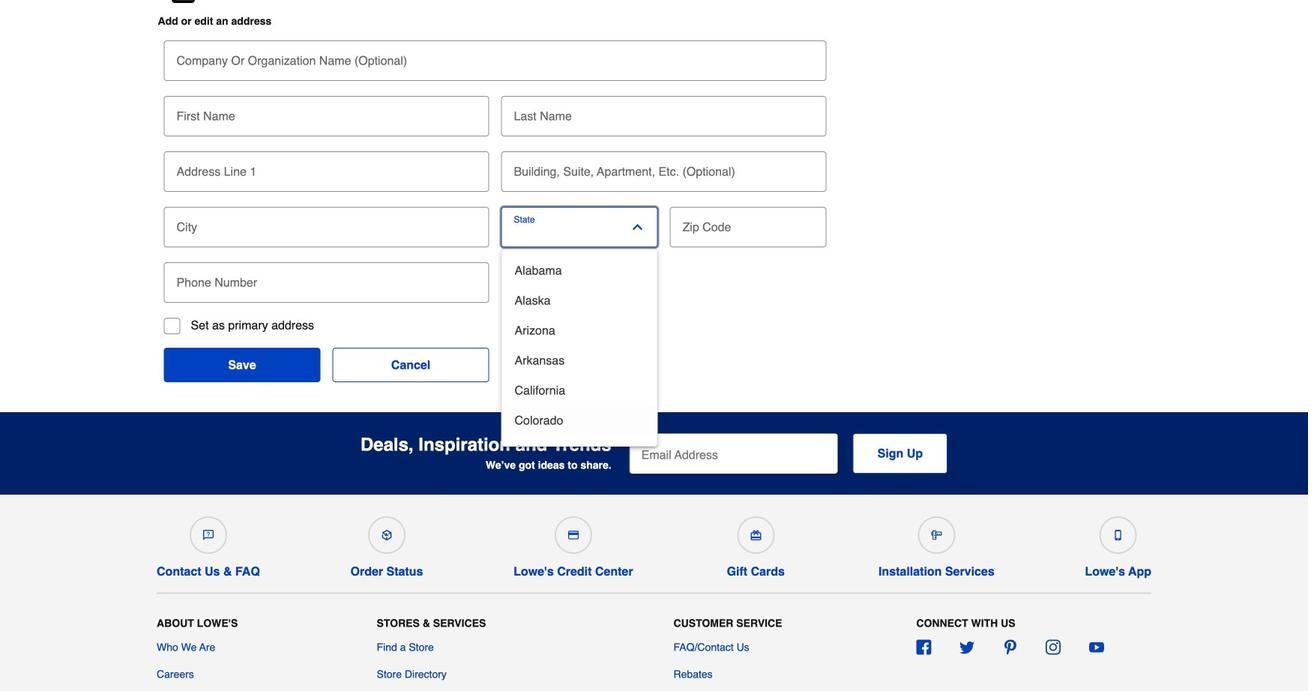 Task type: describe. For each thing, give the bounding box(es) containing it.
youtube image
[[1089, 640, 1104, 655]]

pinterest image
[[1003, 640, 1018, 655]]

Email Address email field
[[630, 433, 838, 474]]

pickup image
[[382, 530, 392, 541]]

gift card image
[[751, 530, 761, 541]]

LastName text field
[[507, 96, 821, 129]]

companyName text field
[[170, 40, 821, 73]]

FirstName text field
[[170, 96, 483, 129]]

instagram image
[[1046, 640, 1061, 655]]



Task type: vqa. For each thing, say whether or not it's contained in the screenshot.
the Credit
no



Task type: locate. For each thing, give the bounding box(es) containing it.
line1 text field
[[170, 151, 483, 184]]

phoneNumber text field
[[170, 262, 483, 295]]

credit card image
[[568, 530, 579, 541]]

dimensions image
[[932, 530, 942, 541]]

facebook image
[[917, 640, 932, 655]]

line2 text field
[[507, 151, 821, 184]]

customer care image
[[203, 530, 214, 541]]

postalCode text field
[[676, 207, 821, 240]]

City text field
[[170, 207, 483, 240]]

form
[[630, 433, 948, 475]]

mobile image
[[1113, 530, 1124, 541]]

twitter image
[[960, 640, 975, 655]]



